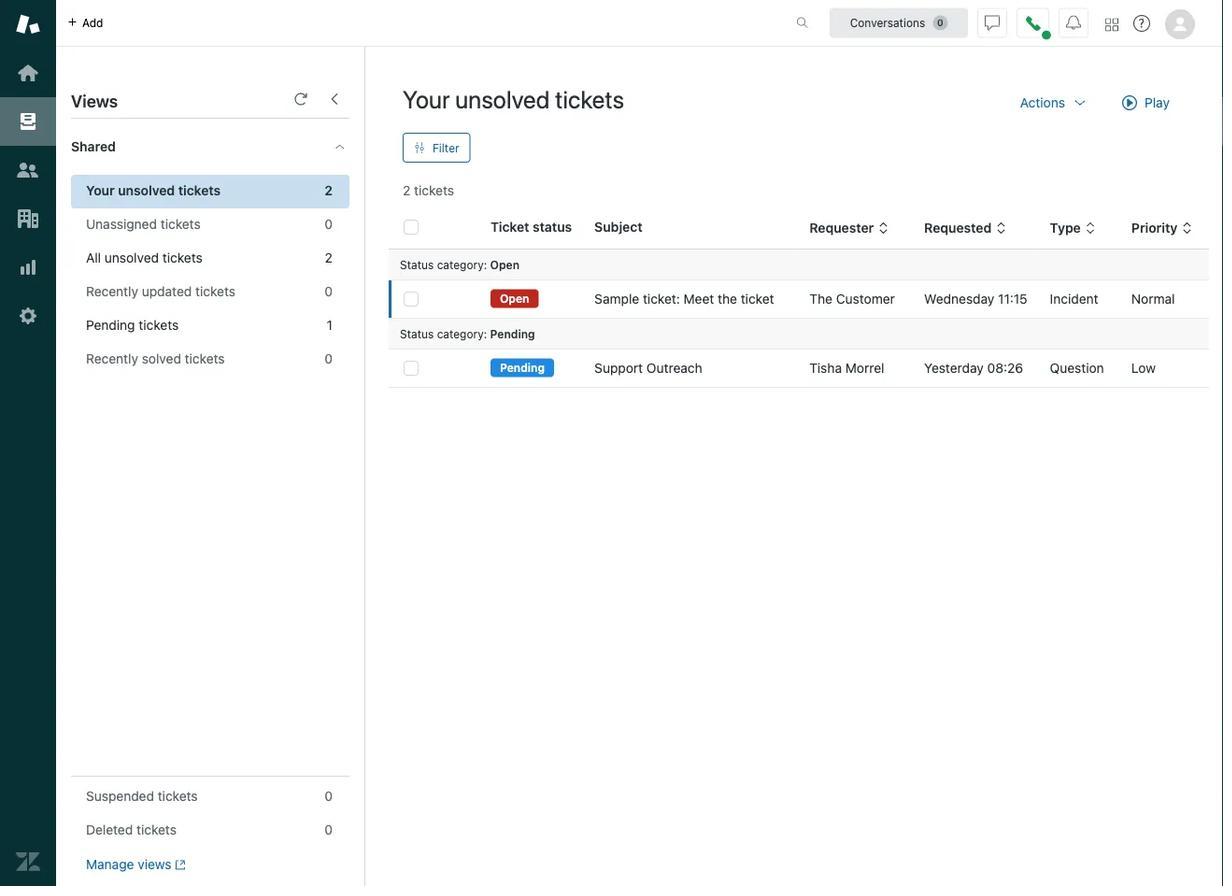 Task type: locate. For each thing, give the bounding box(es) containing it.
2 0 from the top
[[325, 284, 333, 299]]

sample ticket: meet the ticket
[[595, 291, 775, 307]]

your up filter button
[[403, 85, 450, 113]]

1 vertical spatial recently
[[86, 351, 138, 366]]

yesterday 08:26
[[925, 360, 1024, 376]]

5 0 from the top
[[325, 822, 333, 838]]

status down 2 tickets
[[400, 258, 434, 271]]

0
[[325, 216, 333, 232], [325, 284, 333, 299], [325, 351, 333, 366], [325, 789, 333, 804], [325, 822, 333, 838]]

0 for unassigned tickets
[[325, 216, 333, 232]]

filter
[[433, 141, 460, 154]]

zendesk support image
[[16, 12, 40, 36]]

2 up 1
[[325, 250, 333, 265]]

unassigned
[[86, 216, 157, 232]]

recently down pending tickets
[[86, 351, 138, 366]]

0 vertical spatial recently
[[86, 284, 138, 299]]

organizations image
[[16, 207, 40, 231]]

2 for your unsolved tickets
[[325, 183, 333, 198]]

low
[[1132, 360, 1156, 376]]

customers image
[[16, 158, 40, 182]]

deleted tickets
[[86, 822, 177, 838]]

status
[[400, 258, 434, 271], [400, 327, 434, 340]]

manage
[[86, 857, 134, 872]]

shared heading
[[56, 119, 365, 175]]

play
[[1145, 95, 1170, 110]]

(opens in a new tab) image
[[172, 859, 186, 870]]

2 down collapse views pane image
[[325, 183, 333, 198]]

1 vertical spatial unsolved
[[118, 183, 175, 198]]

2
[[325, 183, 333, 198], [403, 183, 411, 198], [325, 250, 333, 265]]

suspended
[[86, 789, 154, 804]]

0 vertical spatial status
[[400, 258, 434, 271]]

3 0 from the top
[[325, 351, 333, 366]]

0 horizontal spatial your
[[86, 183, 115, 198]]

recently for recently updated tickets
[[86, 284, 138, 299]]

support
[[595, 360, 643, 376]]

0 vertical spatial row
[[389, 280, 1210, 318]]

category:
[[437, 258, 487, 271], [437, 327, 487, 340]]

1 status from the top
[[400, 258, 434, 271]]

reporting image
[[16, 255, 40, 280]]

your
[[403, 85, 450, 113], [86, 183, 115, 198]]

1 horizontal spatial your
[[403, 85, 450, 113]]

open down ticket
[[490, 258, 520, 271]]

unsolved up unassigned tickets
[[118, 183, 175, 198]]

2 recently from the top
[[86, 351, 138, 366]]

11:15
[[998, 291, 1028, 307]]

your up "unassigned"
[[86, 183, 115, 198]]

sample ticket: meet the ticket link
[[595, 290, 775, 308]]

1 0 from the top
[[325, 216, 333, 232]]

4 0 from the top
[[325, 789, 333, 804]]

unsolved up the 'filter'
[[455, 85, 550, 113]]

views
[[71, 91, 118, 111]]

0 vertical spatial category:
[[437, 258, 487, 271]]

pending for pending
[[500, 361, 545, 374]]

get started image
[[16, 61, 40, 85]]

recently solved tickets
[[86, 351, 225, 366]]

deleted
[[86, 822, 133, 838]]

1 row from the top
[[389, 280, 1210, 318]]

your unsolved tickets
[[403, 85, 624, 113], [86, 183, 221, 198]]

status down status category: open at the left top
[[400, 327, 434, 340]]

0 for recently updated tickets
[[325, 284, 333, 299]]

1 horizontal spatial your unsolved tickets
[[403, 85, 624, 113]]

0 horizontal spatial your unsolved tickets
[[86, 183, 221, 198]]

views
[[138, 857, 172, 872]]

ticket status
[[491, 219, 572, 235]]

recently down all
[[86, 284, 138, 299]]

pending down status category: open at the left top
[[490, 327, 535, 340]]

button displays agent's chat status as invisible. image
[[985, 15, 1000, 30]]

morrel
[[846, 360, 885, 376]]

row
[[389, 280, 1210, 318], [389, 349, 1210, 387]]

08:26
[[988, 360, 1024, 376]]

open
[[490, 258, 520, 271], [500, 292, 529, 305]]

wednesday
[[925, 291, 995, 307]]

support outreach
[[595, 360, 703, 376]]

1 vertical spatial your
[[86, 183, 115, 198]]

requester
[[810, 220, 874, 236]]

incident
[[1050, 291, 1099, 307]]

wednesday 11:15
[[925, 291, 1028, 307]]

unsolved down "unassigned"
[[105, 250, 159, 265]]

add
[[82, 16, 103, 29]]

pending down "status category: pending"
[[500, 361, 545, 374]]

requester button
[[810, 220, 889, 237]]

recently
[[86, 284, 138, 299], [86, 351, 138, 366]]

yesterday
[[925, 360, 984, 376]]

1 vertical spatial row
[[389, 349, 1210, 387]]

the
[[718, 291, 738, 307]]

2 row from the top
[[389, 349, 1210, 387]]

1 vertical spatial status
[[400, 327, 434, 340]]

category: for open
[[437, 258, 487, 271]]

unassigned tickets
[[86, 216, 201, 232]]

unsolved
[[455, 85, 550, 113], [118, 183, 175, 198], [105, 250, 159, 265]]

category: up "status category: pending"
[[437, 258, 487, 271]]

get help image
[[1134, 15, 1151, 32]]

priority
[[1132, 220, 1178, 236]]

2 down filter button
[[403, 183, 411, 198]]

ticket
[[741, 291, 775, 307]]

pending tickets
[[86, 317, 179, 333]]

priority button
[[1132, 220, 1193, 237]]

pending inside row
[[500, 361, 545, 374]]

requested
[[925, 220, 992, 236]]

your unsolved tickets up unassigned tickets
[[86, 183, 221, 198]]

tickets
[[555, 85, 624, 113], [178, 183, 221, 198], [414, 183, 454, 198], [161, 216, 201, 232], [162, 250, 203, 265], [195, 284, 236, 299], [139, 317, 179, 333], [185, 351, 225, 366], [158, 789, 198, 804], [137, 822, 177, 838]]

category: for pending
[[437, 327, 487, 340]]

1 category: from the top
[[437, 258, 487, 271]]

pending up recently solved tickets
[[86, 317, 135, 333]]

shared button
[[56, 119, 315, 175]]

1 vertical spatial open
[[500, 292, 529, 305]]

category: down status category: open at the left top
[[437, 327, 487, 340]]

1 recently from the top
[[86, 284, 138, 299]]

shared
[[71, 139, 116, 154]]

2 status from the top
[[400, 327, 434, 340]]

conversations
[[850, 16, 926, 29]]

your unsolved tickets up the 'filter'
[[403, 85, 624, 113]]

filter button
[[403, 133, 471, 163]]

1 vertical spatial category:
[[437, 327, 487, 340]]

recently updated tickets
[[86, 284, 236, 299]]

2 for all unsolved tickets
[[325, 250, 333, 265]]

the customer
[[810, 291, 895, 307]]

pending
[[86, 317, 135, 333], [490, 327, 535, 340], [500, 361, 545, 374]]

subject
[[595, 219, 643, 235]]

suspended tickets
[[86, 789, 198, 804]]

2 category: from the top
[[437, 327, 487, 340]]

open up "status category: pending"
[[500, 292, 529, 305]]



Task type: vqa. For each thing, say whether or not it's contained in the screenshot.
This
no



Task type: describe. For each thing, give the bounding box(es) containing it.
admin image
[[16, 304, 40, 328]]

0 for deleted tickets
[[325, 822, 333, 838]]

play button
[[1107, 84, 1186, 122]]

conversations button
[[830, 8, 968, 38]]

row containing sample ticket: meet the ticket
[[389, 280, 1210, 318]]

meet
[[684, 291, 714, 307]]

type
[[1050, 220, 1081, 236]]

question
[[1050, 360, 1105, 376]]

main element
[[0, 0, 56, 886]]

tisha morrel
[[810, 360, 885, 376]]

0 for recently solved tickets
[[325, 351, 333, 366]]

2 tickets
[[403, 183, 454, 198]]

type button
[[1050, 220, 1096, 237]]

all unsolved tickets
[[86, 250, 203, 265]]

status for status category: pending
[[400, 327, 434, 340]]

all
[[86, 250, 101, 265]]

actions button
[[1006, 84, 1103, 122]]

support outreach link
[[595, 359, 703, 378]]

ticket:
[[643, 291, 680, 307]]

actions
[[1021, 95, 1066, 110]]

collapse views pane image
[[327, 92, 342, 107]]

zendesk products image
[[1106, 18, 1119, 31]]

0 vertical spatial your unsolved tickets
[[403, 85, 624, 113]]

add button
[[56, 0, 114, 46]]

0 for suspended tickets
[[325, 789, 333, 804]]

manage views link
[[86, 856, 186, 873]]

the
[[810, 291, 833, 307]]

0 vertical spatial open
[[490, 258, 520, 271]]

requested button
[[925, 220, 1007, 237]]

status category: open
[[400, 258, 520, 271]]

customer
[[836, 291, 895, 307]]

2 vertical spatial unsolved
[[105, 250, 159, 265]]

0 vertical spatial your
[[403, 85, 450, 113]]

status for status category: open
[[400, 258, 434, 271]]

refresh views pane image
[[294, 92, 308, 107]]

normal
[[1132, 291, 1176, 307]]

outreach
[[647, 360, 703, 376]]

1 vertical spatial your unsolved tickets
[[86, 183, 221, 198]]

notifications image
[[1067, 15, 1082, 30]]

zendesk image
[[16, 850, 40, 874]]

recently for recently solved tickets
[[86, 351, 138, 366]]

manage views
[[86, 857, 172, 872]]

sample
[[595, 291, 640, 307]]

views image
[[16, 109, 40, 134]]

updated
[[142, 284, 192, 299]]

status category: pending
[[400, 327, 535, 340]]

status
[[533, 219, 572, 235]]

tisha
[[810, 360, 842, 376]]

row containing support outreach
[[389, 349, 1210, 387]]

solved
[[142, 351, 181, 366]]

pending for pending tickets
[[86, 317, 135, 333]]

1
[[327, 317, 333, 333]]

ticket
[[491, 219, 530, 235]]

0 vertical spatial unsolved
[[455, 85, 550, 113]]



